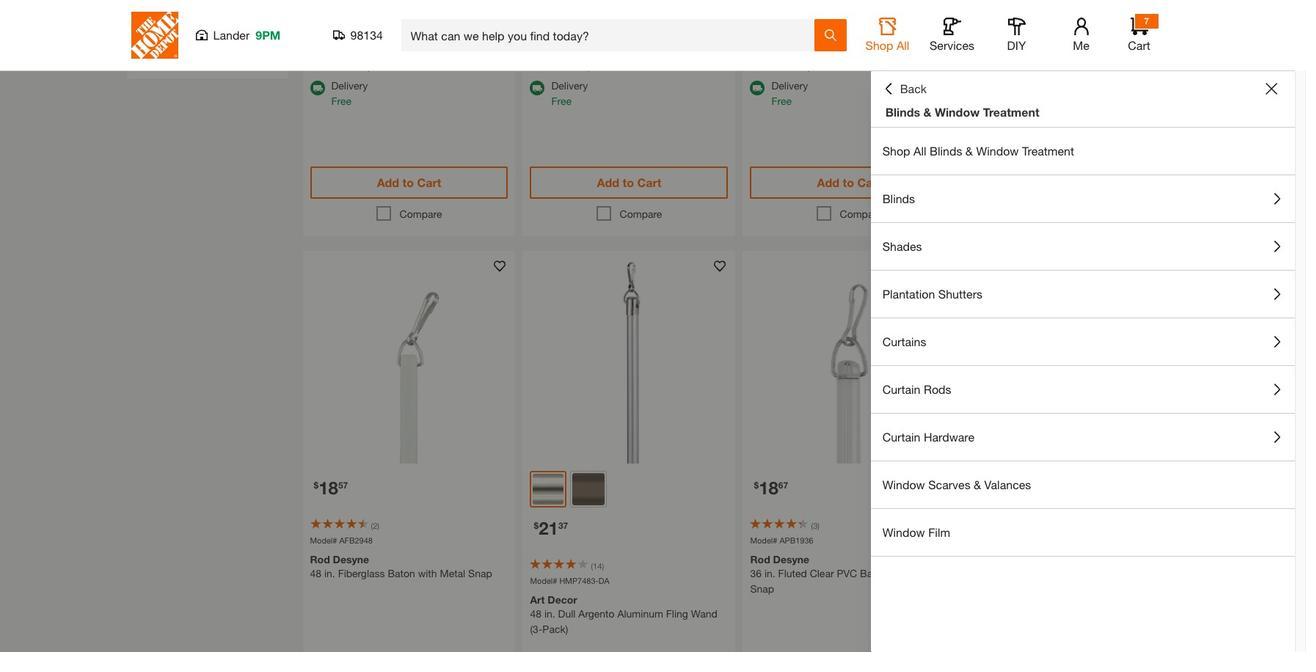 Task type: vqa. For each thing, say whether or not it's contained in the screenshot.
the right Nov
no



Task type: locate. For each thing, give the bounding box(es) containing it.
3 rod from the left
[[971, 554, 991, 566]]

& down back
[[924, 105, 932, 119]]

desyne for $ 18 57
[[333, 554, 369, 566]]

1 baton from the left
[[388, 568, 415, 580]]

aluminum
[[618, 608, 663, 621]]

0 vertical spatial blinds
[[886, 105, 920, 119]]

0 horizontal spatial available for pickup image
[[750, 44, 765, 59]]

services button
[[929, 18, 976, 53]]

0 horizontal spatial pickup free ship to store
[[552, 43, 632, 72]]

curtain left rods
[[883, 382, 921, 396]]

shop for shop all blinds & window treatment
[[883, 144, 911, 158]]

curtain inside button
[[883, 430, 921, 444]]

window up shop all blinds & window treatment
[[935, 105, 980, 119]]

add for 1st the 'add to cart' button from right
[[1037, 175, 1060, 189]]

0 horizontal spatial delivery free
[[331, 79, 368, 107]]

rod down $ 18 22
[[971, 554, 991, 566]]

curtain left hardware
[[883, 430, 921, 444]]

all for shop all
[[897, 38, 910, 52]]

2 curtain from the top
[[883, 430, 921, 444]]

3 ship from the left
[[795, 59, 814, 72]]

) up rod desyne 48 in. fiberglass baton with metal snap
[[377, 521, 379, 531]]

$ inside $ 18 57
[[314, 480, 319, 491]]

1 add to cart button from the left
[[310, 167, 508, 199]]

48 for 48 in. fiberglass baton with metal snap
[[310, 568, 322, 580]]

2 horizontal spatial desyne
[[993, 554, 1030, 566]]

0 horizontal spatial 48
[[310, 568, 322, 580]]

0 horizontal spatial compare
[[400, 208, 442, 220]]

available shipping image
[[310, 81, 325, 95], [530, 81, 545, 95], [750, 81, 765, 95]]

7
[[1144, 15, 1149, 26]]

rod desyne 48 in. fiberglass baton with metal snap
[[310, 554, 492, 580]]

cart 7
[[1128, 15, 1151, 52]]

$ left 67
[[754, 480, 759, 491]]

rod inside rod desyne 36 in. fluted clear pvc baton with metal snap
[[750, 554, 770, 566]]

9pm
[[256, 28, 281, 42]]

0 horizontal spatial desyne
[[333, 554, 369, 566]]

2 horizontal spatial delivery
[[772, 79, 808, 92]]

98134
[[350, 28, 383, 42]]

14
[[593, 561, 602, 571]]

curtain
[[883, 382, 921, 396], [883, 430, 921, 444]]

1 horizontal spatial compare
[[620, 208, 662, 220]]

all inside button
[[897, 38, 910, 52]]

desyne
[[333, 554, 369, 566], [773, 554, 810, 566], [993, 554, 1030, 566]]

)
[[377, 521, 379, 531], [818, 521, 820, 531], [602, 561, 604, 571]]

model# hmp7483-da
[[530, 576, 610, 586]]

in. left fiberglass at the left of page
[[324, 568, 335, 580]]

blinds down back button
[[886, 105, 920, 119]]

48 down 'model# afb2948'
[[310, 568, 322, 580]]

window left scarves
[[883, 478, 925, 492]]

1 horizontal spatial 48
[[530, 608, 542, 621]]

model# left afb2948
[[310, 536, 337, 545]]

window film link
[[871, 509, 1295, 556]]

in. inside rod desyne 36 in. fluted clear pvc baton with metal snap
[[765, 568, 776, 580]]

pinch pleat draperies
[[165, 18, 261, 31]]

1 horizontal spatial pickup
[[772, 43, 803, 55]]

3 pickup free ship to store from the left
[[992, 43, 1072, 72]]

2 compare from the left
[[620, 208, 662, 220]]

delivery free
[[331, 79, 368, 107], [552, 79, 588, 107], [772, 79, 808, 107]]

1 horizontal spatial snap
[[750, 583, 774, 596]]

plantation shutters
[[883, 287, 983, 301]]

2 horizontal spatial delivery free
[[772, 79, 808, 107]]

1 horizontal spatial delivery
[[552, 79, 588, 92]]

1 desyne from the left
[[333, 554, 369, 566]]

$ left 57
[[314, 480, 319, 491]]

3 delivery free from the left
[[772, 79, 808, 107]]

with
[[418, 568, 437, 580], [890, 568, 910, 580]]

art decor 48 in. dull argento aluminum fling wand (3-pack)
[[530, 594, 718, 636]]

rod down 'model# afb2948'
[[310, 554, 330, 566]]

pickup free ship to store for 1st the 'add to cart' button from right
[[992, 43, 1072, 72]]

ship for available for pickup icon associated with 1st the 'add to cart' button from right
[[1015, 59, 1034, 72]]

What can we help you find today? search field
[[411, 20, 814, 51]]

1 horizontal spatial available for pickup image
[[971, 44, 985, 59]]

1 vertical spatial treatment
[[1022, 144, 1075, 158]]

decor
[[548, 594, 577, 607]]

hardware
[[924, 430, 975, 444]]

2 available shipping image from the left
[[530, 81, 545, 95]]

model# for $ 18 67
[[750, 536, 778, 545]]

shop up back button
[[866, 38, 894, 52]]

available for pickup image for 2nd the 'add to cart' button from the right
[[750, 44, 765, 59]]

( up "apb1936"
[[811, 521, 813, 531]]

2 horizontal spatial (
[[811, 521, 813, 531]]

3 add to cart from the left
[[817, 175, 882, 189]]

18 right scarves
[[979, 478, 999, 498]]

0 horizontal spatial 18
[[319, 478, 338, 498]]

22
[[999, 480, 1009, 491]]

1 rod from the left
[[310, 554, 330, 566]]

menu containing shop all blinds & window treatment
[[871, 128, 1295, 557]]

2 horizontal spatial available shipping image
[[750, 81, 765, 95]]

desyne inside rod desyne 48 in. fiberglass baton with metal snap
[[333, 554, 369, 566]]

2 horizontal spatial compare
[[840, 208, 882, 220]]

1 horizontal spatial delivery free
[[552, 79, 588, 107]]

48
[[310, 568, 322, 580], [530, 608, 542, 621]]

18 up 'model# afb2948'
[[319, 478, 338, 498]]

1 horizontal spatial model#
[[530, 576, 557, 586]]

add to cart button
[[310, 167, 508, 199], [530, 167, 728, 199], [750, 167, 949, 199], [971, 167, 1169, 199]]

1 horizontal spatial available shipping image
[[530, 81, 545, 95]]

2 vertical spatial blinds
[[883, 192, 915, 206]]

0 vertical spatial shop
[[866, 38, 894, 52]]

) for $ 18 57
[[377, 521, 379, 531]]

) up da
[[602, 561, 604, 571]]

$ 18 67
[[754, 478, 788, 498]]

18 for $ 18 67
[[759, 478, 779, 498]]

$ inside $ 18 22
[[974, 480, 979, 491]]

0 horizontal spatial )
[[377, 521, 379, 531]]

$ inside $ 21 37
[[534, 520, 539, 531]]

scarves
[[929, 478, 971, 492]]

1 add from the left
[[377, 175, 399, 189]]

treatment
[[983, 105, 1040, 119], [1022, 144, 1075, 158]]

0 horizontal spatial in.
[[324, 568, 335, 580]]

pickup free ship to store for 2nd the 'add to cart' button from the right
[[772, 43, 852, 72]]

67
[[779, 480, 788, 491]]

to
[[376, 59, 386, 72], [597, 59, 606, 72], [817, 59, 826, 72], [1037, 59, 1046, 72], [403, 175, 414, 189], [623, 175, 634, 189], [843, 175, 854, 189], [1063, 175, 1074, 189]]

1 vertical spatial curtain
[[883, 430, 921, 444]]

1 curtain from the top
[[883, 382, 921, 396]]

1 horizontal spatial desyne
[[773, 554, 810, 566]]

shop inside button
[[866, 38, 894, 52]]

( up afb2948
[[371, 521, 373, 531]]

available shipping image for 4th the 'add to cart' button from right
[[310, 81, 325, 95]]

0 horizontal spatial available shipping image
[[310, 81, 325, 95]]

treatment up blinds button
[[1022, 144, 1075, 158]]

( up hmp7483-
[[591, 561, 593, 571]]

in. for $ 18 67
[[765, 568, 776, 580]]

lander 9pm
[[213, 28, 281, 42]]

baton
[[388, 568, 415, 580], [860, 568, 888, 580]]

back
[[900, 81, 927, 95]]

curtain for curtain rods
[[883, 382, 921, 396]]

with down the window film
[[890, 568, 910, 580]]

snap inside rod desyne 48 in. fiberglass baton with metal snap
[[468, 568, 492, 580]]

0 horizontal spatial rod
[[310, 554, 330, 566]]

3 add from the left
[[817, 175, 840, 189]]

3 delivery from the left
[[772, 79, 808, 92]]

0 vertical spatial snap
[[468, 568, 492, 580]]

1 vertical spatial &
[[966, 144, 973, 158]]

delivery for available shipping image associated with 4th the 'add to cart' button from right
[[331, 79, 368, 92]]

add to cart for 1st the 'add to cart' button from right
[[1037, 175, 1102, 189]]

0 horizontal spatial all
[[897, 38, 910, 52]]

0 horizontal spatial pickup
[[552, 43, 583, 55]]

all up back button
[[897, 38, 910, 52]]

curtains
[[883, 335, 927, 349]]

2 18 from the left
[[759, 478, 779, 498]]

model#
[[310, 536, 337, 545], [750, 536, 778, 545], [530, 576, 557, 586]]

silver image
[[533, 474, 564, 505]]

baton right pvc
[[860, 568, 888, 580]]

2 horizontal spatial )
[[818, 521, 820, 531]]

1 pickup from the left
[[552, 43, 583, 55]]

2 pickup free ship to store from the left
[[772, 43, 852, 72]]

2 delivery from the left
[[552, 79, 588, 92]]

36 in. smooth clear pvc baton with metal snap image
[[963, 251, 1176, 464]]

48 for 48 in. dull argento aluminum fling wand (3-pack)
[[530, 608, 542, 621]]

18 up model# apb1936
[[759, 478, 779, 498]]

window
[[935, 105, 980, 119], [976, 144, 1019, 158], [883, 478, 925, 492], [883, 525, 925, 539]]

blinds inside blinds button
[[883, 192, 915, 206]]

18
[[319, 478, 338, 498], [759, 478, 779, 498], [979, 478, 999, 498]]

2 horizontal spatial pickup
[[992, 43, 1023, 55]]

shop down back button
[[883, 144, 911, 158]]

curtain inside button
[[883, 382, 921, 396]]

in. right "36"
[[765, 568, 776, 580]]

metal inside rod desyne 48 in. fiberglass baton with metal snap
[[440, 568, 465, 580]]

$ left 37 at the left bottom of the page
[[534, 520, 539, 531]]

1 pickup free ship to store from the left
[[552, 43, 632, 72]]

lander
[[213, 28, 250, 42]]

blinds down blinds & window treatment
[[930, 144, 963, 158]]

2 metal from the left
[[912, 568, 938, 580]]

1 18 from the left
[[319, 478, 338, 498]]

free ship to store
[[331, 59, 412, 72]]

1 horizontal spatial &
[[966, 144, 973, 158]]

0 horizontal spatial snap
[[468, 568, 492, 580]]

48 inside rod desyne 48 in. fiberglass baton with metal snap
[[310, 568, 322, 580]]

3 18 from the left
[[979, 478, 999, 498]]

0 horizontal spatial delivery
[[331, 79, 368, 92]]

48 in. fiberglass baton with metal snap image
[[303, 251, 516, 464]]

-
[[142, 49, 146, 62]]

1 horizontal spatial metal
[[912, 568, 938, 580]]

delivery
[[331, 79, 368, 92], [552, 79, 588, 92], [772, 79, 808, 92]]

shop inside 'menu'
[[883, 144, 911, 158]]

2 rod from the left
[[750, 554, 770, 566]]

1 horizontal spatial in.
[[545, 608, 555, 621]]

curtain for curtain hardware
[[883, 430, 921, 444]]

shades
[[883, 239, 922, 253]]

hmp7483-
[[560, 576, 599, 586]]

) for $ 18 67
[[818, 521, 820, 531]]

0 vertical spatial curtain
[[883, 382, 921, 396]]

model# left "apb1936"
[[750, 536, 778, 545]]

1 horizontal spatial rod
[[750, 554, 770, 566]]

1 horizontal spatial 18
[[759, 478, 779, 498]]

2 horizontal spatial in.
[[765, 568, 776, 580]]

2 vertical spatial &
[[974, 478, 981, 492]]

with inside rod desyne 36 in. fluted clear pvc baton with metal snap
[[890, 568, 910, 580]]

pickup free ship to store
[[552, 43, 632, 72], [772, 43, 852, 72], [992, 43, 1072, 72]]

treatment inside shop all blinds & window treatment link
[[1022, 144, 1075, 158]]

4 ship from the left
[[1015, 59, 1034, 72]]

48 down 'art'
[[530, 608, 542, 621]]

cart
[[1128, 38, 1151, 52], [417, 175, 441, 189], [637, 175, 662, 189], [858, 175, 882, 189], [1078, 175, 1102, 189]]

1 vertical spatial all
[[914, 144, 927, 158]]

2 with from the left
[[890, 568, 910, 580]]

in. up 'pack)'
[[545, 608, 555, 621]]

view
[[149, 49, 171, 62]]

1 available for pickup image from the left
[[750, 44, 765, 59]]

metal
[[440, 568, 465, 580], [912, 568, 938, 580]]

cart for 1st the 'add to cart' button from right
[[1078, 175, 1102, 189]]

2 horizontal spatial &
[[974, 478, 981, 492]]

desyne inside rod desyne 36 in. fluted clear pvc baton with metal snap
[[773, 554, 810, 566]]

model# up 'art'
[[530, 576, 557, 586]]

2 ship from the left
[[575, 59, 594, 72]]

( 2 )
[[371, 521, 379, 531]]

2 baton from the left
[[860, 568, 888, 580]]

& down blinds & window treatment
[[966, 144, 973, 158]]

( 3 )
[[811, 521, 820, 531]]

fluted
[[778, 568, 807, 580]]

1 horizontal spatial pickup free ship to store
[[772, 43, 852, 72]]

2 horizontal spatial rod
[[971, 554, 991, 566]]

4 store from the left
[[1049, 59, 1072, 72]]

1 available shipping image from the left
[[310, 81, 325, 95]]

0 vertical spatial 48
[[310, 568, 322, 580]]

0 horizontal spatial baton
[[388, 568, 415, 580]]

$ for $ 21 37
[[534, 520, 539, 531]]

1 compare from the left
[[400, 208, 442, 220]]

0 horizontal spatial with
[[418, 568, 437, 580]]

$
[[314, 480, 319, 491], [754, 480, 759, 491], [974, 480, 979, 491], [534, 520, 539, 531]]

available shipping image for 3rd the 'add to cart' button from the right
[[530, 81, 545, 95]]

21
[[539, 518, 558, 539]]

rod desyne link
[[971, 554, 1169, 597]]

available for pickup image
[[530, 44, 545, 59]]

compare
[[400, 208, 442, 220], [620, 208, 662, 220], [840, 208, 882, 220]]

with right fiberglass at the left of page
[[418, 568, 437, 580]]

$ inside $ 18 67
[[754, 480, 759, 491]]

baton right fiberglass at the left of page
[[388, 568, 415, 580]]

3 desyne from the left
[[993, 554, 1030, 566]]

4 add from the left
[[1037, 175, 1060, 189]]

available for pickup image for 1st the 'add to cart' button from right
[[971, 44, 985, 59]]

3
[[813, 521, 818, 531]]

wand
[[691, 608, 718, 621]]

0 horizontal spatial (
[[371, 521, 373, 531]]

57
[[338, 480, 348, 491]]

all down blinds & window treatment
[[914, 144, 927, 158]]

store
[[388, 59, 412, 72], [609, 59, 632, 72], [829, 59, 852, 72], [1049, 59, 1072, 72]]

) up clear
[[818, 521, 820, 531]]

2 pickup from the left
[[772, 43, 803, 55]]

$ left 22
[[974, 480, 979, 491]]

1 add to cart from the left
[[377, 175, 441, 189]]

1 metal from the left
[[440, 568, 465, 580]]

36
[[750, 568, 762, 580]]

blinds inside shop all blinds & window treatment link
[[930, 144, 963, 158]]

0 horizontal spatial metal
[[440, 568, 465, 580]]

1 vertical spatial shop
[[883, 144, 911, 158]]

2 available for pickup image from the left
[[971, 44, 985, 59]]

0 horizontal spatial model#
[[310, 536, 337, 545]]

0 vertical spatial &
[[924, 105, 932, 119]]

rod
[[310, 554, 330, 566], [750, 554, 770, 566], [971, 554, 991, 566]]

1 vertical spatial snap
[[750, 583, 774, 596]]

2 horizontal spatial model#
[[750, 536, 778, 545]]

in. inside rod desyne 48 in. fiberglass baton with metal snap
[[324, 568, 335, 580]]

1 horizontal spatial with
[[890, 568, 910, 580]]

menu
[[871, 128, 1295, 557]]

3 add to cart button from the left
[[750, 167, 949, 199]]

3 available shipping image from the left
[[750, 81, 765, 95]]

2 horizontal spatial pickup free ship to store
[[992, 43, 1072, 72]]

2 horizontal spatial 18
[[979, 478, 999, 498]]

1 horizontal spatial baton
[[860, 568, 888, 580]]

0 horizontal spatial &
[[924, 105, 932, 119]]

window film
[[883, 525, 951, 539]]

metal inside rod desyne 36 in. fluted clear pvc baton with metal snap
[[912, 568, 938, 580]]

back button
[[883, 81, 927, 96]]

2 add to cart from the left
[[597, 175, 662, 189]]

0 vertical spatial all
[[897, 38, 910, 52]]

treatment up shop all blinds & window treatment
[[983, 105, 1040, 119]]

blinds up shades
[[883, 192, 915, 206]]

rod up "36"
[[750, 554, 770, 566]]

4 add to cart from the left
[[1037, 175, 1102, 189]]

available for pickup image
[[750, 44, 765, 59], [971, 44, 985, 59]]

add for 4th the 'add to cart' button from right
[[377, 175, 399, 189]]

& left 22
[[974, 478, 981, 492]]

$ 18 57
[[314, 478, 348, 498]]

1 vertical spatial 48
[[530, 608, 542, 621]]

rod inside rod desyne 48 in. fiberglass baton with metal snap
[[310, 554, 330, 566]]

1 vertical spatial blinds
[[930, 144, 963, 158]]

blinds
[[886, 105, 920, 119], [930, 144, 963, 158], [883, 192, 915, 206]]

1 delivery from the left
[[331, 79, 368, 92]]

2 add from the left
[[597, 175, 620, 189]]

48 inside art decor 48 in. dull argento aluminum fling wand (3-pack)
[[530, 608, 542, 621]]

1 with from the left
[[418, 568, 437, 580]]

2 desyne from the left
[[773, 554, 810, 566]]

1 horizontal spatial all
[[914, 144, 927, 158]]

3 store from the left
[[829, 59, 852, 72]]



Task type: describe. For each thing, give the bounding box(es) containing it.
shop all button
[[864, 18, 911, 53]]

blinds button
[[871, 175, 1295, 222]]

$ for $ 18 67
[[754, 480, 759, 491]]

window left film
[[883, 525, 925, 539]]

pvc
[[837, 568, 857, 580]]

( 14 )
[[591, 561, 604, 571]]

window scarves & valances link
[[871, 462, 1295, 509]]

rod desyne
[[971, 554, 1030, 566]]

37
[[558, 520, 568, 531]]

cart for 4th the 'add to cart' button from right
[[417, 175, 441, 189]]

blinds for blinds & window treatment
[[886, 105, 920, 119]]

add to cart for 3rd the 'add to cart' button from the right
[[597, 175, 662, 189]]

draperies
[[218, 18, 261, 31]]

$ 21 37
[[534, 518, 568, 539]]

rod desyne 36 in. fluted clear pvc baton with metal snap
[[750, 554, 938, 596]]

me button
[[1058, 18, 1105, 53]]

pickup for 3rd the 'add to cart' button from the right available shipping image
[[552, 43, 583, 55]]

less
[[173, 49, 195, 62]]

rod for $ 18 57
[[310, 554, 330, 566]]

window down blinds & window treatment
[[976, 144, 1019, 158]]

drawer close image
[[1266, 83, 1278, 95]]

shop for shop all
[[866, 38, 894, 52]]

36 in. fluted clear pvc baton with metal snap image
[[743, 251, 956, 464]]

apb1936
[[780, 536, 814, 545]]

in. inside art decor 48 in. dull argento aluminum fling wand (3-pack)
[[545, 608, 555, 621]]

$ for $ 18 22
[[974, 480, 979, 491]]

2
[[373, 521, 377, 531]]

( for $ 18 67
[[811, 521, 813, 531]]

add to cart for 4th the 'add to cart' button from right
[[377, 175, 441, 189]]

& inside shop all blinds & window treatment link
[[966, 144, 973, 158]]

4 add to cart button from the left
[[971, 167, 1169, 199]]

18 for $ 18 22
[[979, 478, 999, 498]]

fiberglass
[[338, 568, 385, 580]]

dull
[[558, 608, 576, 621]]

3 pickup from the left
[[992, 43, 1023, 55]]

shutters
[[939, 287, 983, 301]]

diy button
[[993, 18, 1040, 53]]

curtains button
[[871, 319, 1295, 366]]

shop all blinds & window treatment link
[[871, 128, 1295, 175]]

bronze image
[[573, 473, 605, 506]]

- view less
[[142, 49, 195, 62]]

blinds & window treatment
[[886, 105, 1040, 119]]

$ 18 22
[[974, 478, 1009, 498]]

pinch pleat draperies link
[[165, 18, 261, 31]]

compare for 4th the 'add to cart' button from right
[[400, 208, 442, 220]]

me
[[1073, 38, 1090, 52]]

afb2948
[[339, 536, 373, 545]]

cart for 2nd the 'add to cart' button from the right
[[858, 175, 882, 189]]

rod for $ 18 67
[[750, 554, 770, 566]]

& inside window scarves & valances link
[[974, 478, 981, 492]]

98134 button
[[333, 28, 383, 43]]

diy
[[1007, 38, 1026, 52]]

delivery for 1st available shipping image from right
[[772, 79, 808, 92]]

1 horizontal spatial (
[[591, 561, 593, 571]]

ship for available for pickup icon corresponding to 2nd the 'add to cart' button from the right
[[795, 59, 814, 72]]

1 horizontal spatial )
[[602, 561, 604, 571]]

art
[[530, 594, 545, 607]]

film
[[929, 525, 951, 539]]

plantation shutters button
[[871, 271, 1295, 318]]

baton inside rod desyne 36 in. fluted clear pvc baton with metal snap
[[860, 568, 888, 580]]

1 ship from the left
[[354, 59, 374, 72]]

shades button
[[871, 223, 1295, 270]]

curtain hardware button
[[871, 414, 1295, 461]]

48 in. dull argento aluminum fling wand (3-pack) image
[[523, 251, 736, 464]]

shop all
[[866, 38, 910, 52]]

valances
[[985, 478, 1031, 492]]

add for 2nd the 'add to cart' button from the right
[[817, 175, 840, 189]]

2 add to cart button from the left
[[530, 167, 728, 199]]

curtain rods button
[[871, 366, 1295, 413]]

window scarves & valances
[[883, 478, 1031, 492]]

( for $ 18 57
[[371, 521, 373, 531]]

cart for 3rd the 'add to cart' button from the right
[[637, 175, 662, 189]]

ship for available for pickup image
[[575, 59, 594, 72]]

desyne for $ 18 67
[[773, 554, 810, 566]]

feedback link image
[[1287, 248, 1306, 327]]

18 for $ 18 57
[[319, 478, 338, 498]]

in. for $ 18 57
[[324, 568, 335, 580]]

curtain hardware
[[883, 430, 975, 444]]

with inside rod desyne 48 in. fiberglass baton with metal snap
[[418, 568, 437, 580]]

pack)
[[543, 623, 568, 636]]

compare for 3rd the 'add to cart' button from the right
[[620, 208, 662, 220]]

rods
[[924, 382, 952, 396]]

shop all blinds & window treatment
[[883, 144, 1075, 158]]

model# for $ 18 57
[[310, 536, 337, 545]]

1 store from the left
[[388, 59, 412, 72]]

model# afb2948
[[310, 536, 373, 545]]

- view less link
[[134, 40, 281, 71]]

clear
[[810, 568, 834, 580]]

services
[[930, 38, 975, 52]]

da
[[599, 576, 610, 586]]

plantation
[[883, 287, 935, 301]]

snap inside rod desyne 36 in. fluted clear pvc baton with metal snap
[[750, 583, 774, 596]]

2 delivery free from the left
[[552, 79, 588, 107]]

0 vertical spatial treatment
[[983, 105, 1040, 119]]

blinds for blinds
[[883, 192, 915, 206]]

delivery for 3rd the 'add to cart' button from the right available shipping image
[[552, 79, 588, 92]]

3 compare from the left
[[840, 208, 882, 220]]

(3-
[[530, 623, 543, 636]]

add to cart for 2nd the 'add to cart' button from the right
[[817, 175, 882, 189]]

all for shop all blinds & window treatment
[[914, 144, 927, 158]]

baton inside rod desyne 48 in. fiberglass baton with metal snap
[[388, 568, 415, 580]]

the home depot logo image
[[131, 12, 178, 59]]

fling
[[666, 608, 688, 621]]

add for 3rd the 'add to cart' button from the right
[[597, 175, 620, 189]]

pickup for 1st available shipping image from right
[[772, 43, 803, 55]]

2 store from the left
[[609, 59, 632, 72]]

curtain rods
[[883, 382, 952, 396]]

argento
[[579, 608, 615, 621]]

pleat
[[193, 18, 216, 31]]

model# apb1936
[[750, 536, 814, 545]]

pinch
[[165, 18, 190, 31]]

$ for $ 18 57
[[314, 480, 319, 491]]

1 delivery free from the left
[[331, 79, 368, 107]]



